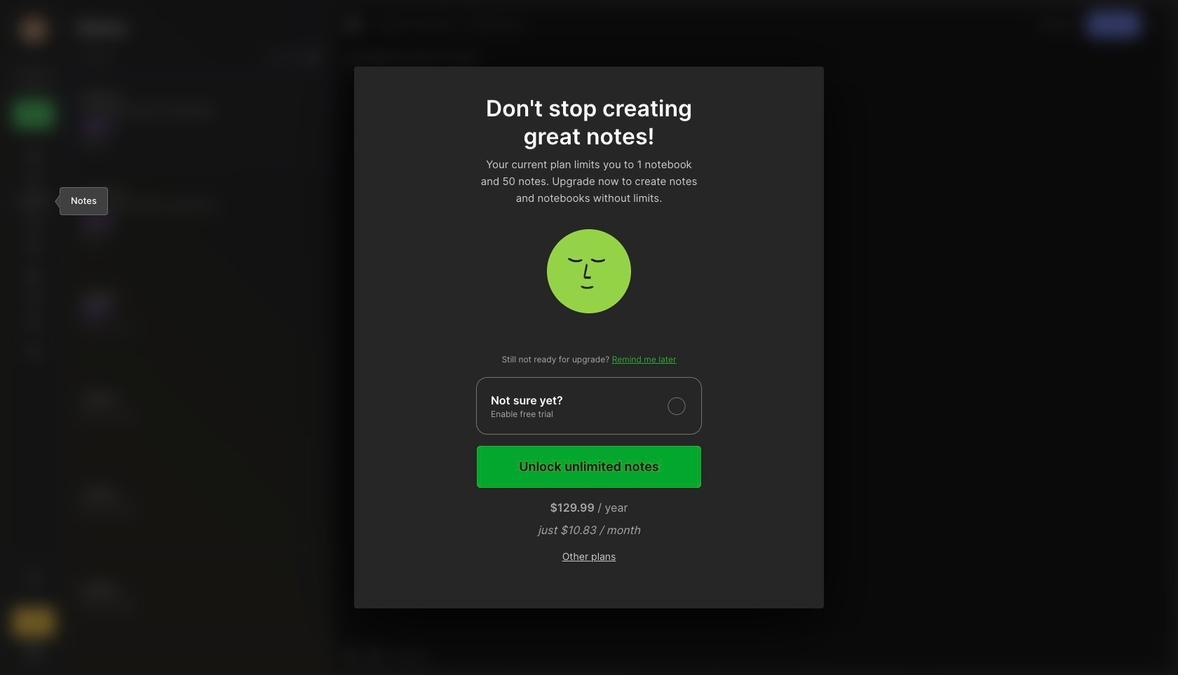Task type: describe. For each thing, give the bounding box(es) containing it.
note window element
[[335, 4, 1174, 671]]

edit search image
[[25, 69, 42, 86]]

add tag image
[[368, 648, 384, 665]]

add a reminder image
[[344, 648, 361, 665]]

home image
[[27, 149, 41, 163]]

Note Editor text field
[[335, 72, 1173, 642]]

tree inside "main" element
[[5, 137, 62, 546]]

upgrade image
[[25, 614, 42, 631]]



Task type: vqa. For each thing, say whether or not it's contained in the screenshot.
THE A FEW MINUTES AGO in the the First Notebook 'Row'
no



Task type: locate. For each thing, give the bounding box(es) containing it.
expand note image
[[345, 16, 362, 33]]

happy face illustration image
[[547, 229, 631, 314]]

main element
[[0, 0, 67, 675]]

tree
[[5, 137, 62, 546]]

None checkbox
[[476, 377, 702, 435]]

dialog
[[354, 67, 824, 609]]



